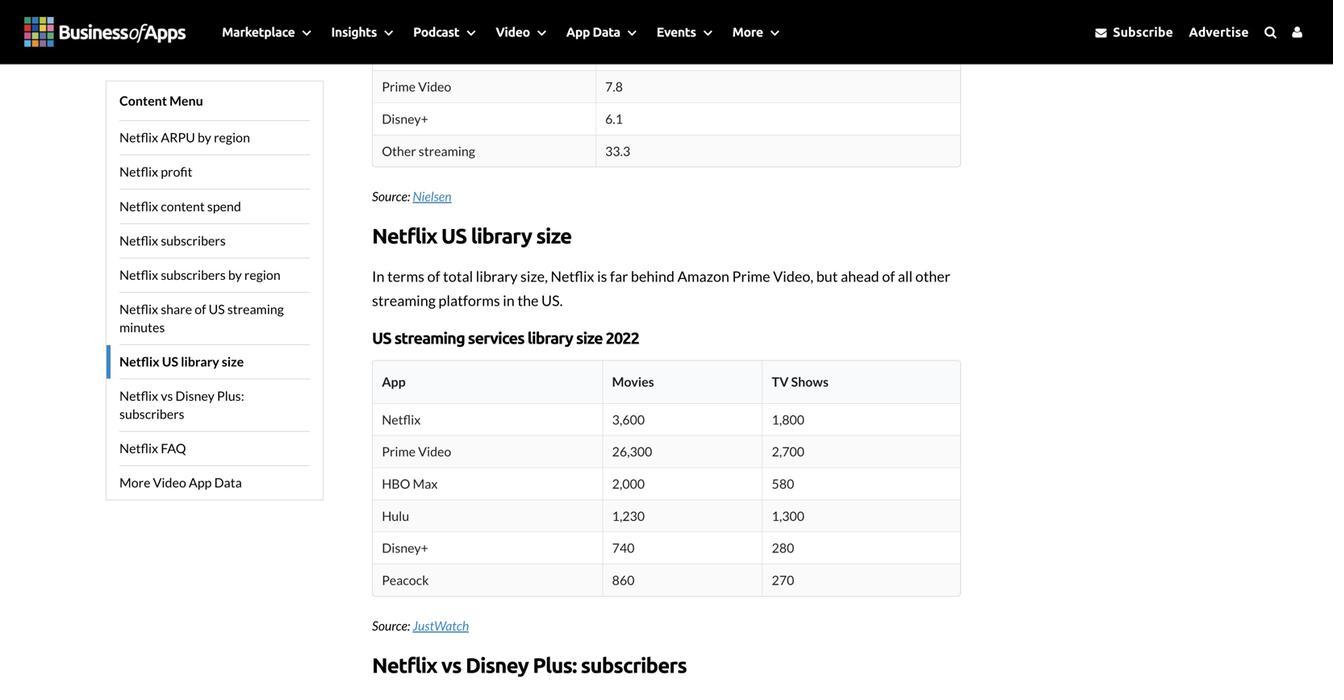 Task type: vqa. For each thing, say whether or not it's contained in the screenshot.
"In" to the middle
no



Task type: describe. For each thing, give the bounding box(es) containing it.
netflix profit
[[120, 164, 193, 180]]

spend
[[207, 198, 241, 214]]

video,
[[774, 268, 814, 285]]

insights link
[[319, 0, 401, 64]]

subscribe link
[[1090, 16, 1180, 47]]

6.1
[[606, 111, 623, 127]]

library down netflix share of us streaming minutes on the left top of the page
[[181, 354, 219, 370]]

content
[[161, 198, 205, 214]]

podcast
[[413, 25, 460, 39]]

app for app data
[[567, 25, 590, 39]]

terms
[[388, 268, 425, 285]]

peacock
[[382, 573, 429, 589]]

1,800
[[772, 412, 805, 428]]

netflix for netflix us library size link
[[120, 354, 160, 370]]

app data
[[567, 25, 621, 39]]

netflix arpu by region
[[120, 130, 250, 145]]

library up size,
[[471, 225, 532, 248]]

but
[[817, 268, 838, 285]]

podcast link
[[401, 0, 484, 64]]

26,300
[[613, 444, 653, 460]]

20.4
[[606, 14, 631, 30]]

nielsen link
[[413, 189, 452, 204]]

prime for 26,300
[[382, 444, 416, 460]]

netflix content spend
[[120, 198, 241, 214]]

prime video for 7.8
[[382, 79, 452, 95]]

us down "minutes"
[[162, 354, 178, 370]]

netflix faq
[[120, 441, 186, 457]]

source: nielsen
[[372, 189, 452, 204]]

youtube
[[382, 14, 431, 30]]

270
[[772, 573, 795, 589]]

netflix subscribers
[[120, 233, 226, 249]]

shows
[[792, 374, 829, 390]]

marketplace link
[[210, 0, 319, 64]]

us.
[[542, 292, 563, 309]]

280
[[772, 541, 795, 557]]

netflix for netflix vs disney plus: subscribers link
[[120, 388, 158, 404]]

0 horizontal spatial plus:
[[217, 388, 244, 404]]

prime video for 26,300
[[382, 444, 452, 460]]

of for streaming
[[195, 302, 206, 317]]

netflix subscribers by region
[[120, 267, 281, 283]]

video up max
[[418, 444, 452, 460]]

1 vertical spatial netflix vs disney plus: subscribers
[[372, 654, 687, 678]]

1,300
[[772, 509, 805, 524]]

1 horizontal spatial vs
[[441, 654, 462, 678]]

netflix for the netflix arpu by region link in the left top of the page
[[120, 130, 158, 145]]

the
[[518, 292, 539, 309]]

arpu
[[161, 130, 195, 145]]

menu
[[170, 93, 203, 109]]

ahead
[[841, 268, 880, 285]]

video down podcast
[[418, 79, 452, 95]]

video link
[[484, 0, 554, 64]]

netflix for netflix subscribers by region link
[[120, 267, 158, 283]]

860
[[613, 573, 635, 589]]

netflix up hbo on the bottom left of the page
[[382, 412, 421, 428]]

streaming down the platforms
[[395, 329, 465, 347]]

app data link
[[554, 0, 645, 64]]

faq
[[161, 441, 186, 457]]

video right podcast link
[[496, 25, 530, 39]]

0 vertical spatial data
[[593, 25, 621, 39]]

justwatch link
[[413, 618, 469, 634]]

events link
[[645, 0, 721, 64]]

netflix share of us streaming minutes link
[[120, 292, 310, 345]]

by for subscribers
[[228, 267, 242, 283]]

more video app data
[[120, 475, 242, 491]]

nielsen
[[413, 189, 452, 204]]

content
[[120, 93, 167, 109]]

is
[[598, 268, 608, 285]]

source: justwatch
[[372, 618, 469, 634]]

us streaming content library size netflix prime video hulu element
[[372, 360, 962, 597]]

video down faq
[[153, 475, 186, 491]]

netflix for netflix subscribers link
[[120, 233, 158, 249]]

subscribe
[[1111, 24, 1174, 39]]

total
[[443, 268, 473, 285]]

search image
[[1265, 26, 1277, 39]]

profit
[[161, 164, 193, 180]]

size,
[[521, 268, 548, 285]]

share
[[161, 302, 192, 317]]

us up the total
[[441, 225, 467, 248]]

us inside netflix share of us streaming minutes
[[209, 302, 225, 317]]

amazon
[[678, 268, 730, 285]]

in
[[372, 268, 385, 285]]

prime for 7.8
[[382, 79, 416, 95]]

1,230
[[613, 509, 645, 524]]

netflix vs disney plus: subscribers link
[[120, 379, 310, 432]]

streaming inside netflix share of us streaming minutes
[[227, 302, 284, 317]]

us streaming services library size 2022
[[372, 329, 639, 347]]

vs inside netflix vs disney plus: subscribers link
[[161, 388, 173, 404]]

tv shows
[[772, 374, 829, 390]]

of for library
[[428, 268, 441, 285]]

content menu
[[120, 93, 203, 109]]

0 vertical spatial netflix vs disney plus: subscribers
[[120, 388, 244, 422]]

netflix inside in terms of total library size, netflix is far behind amazon prime video, but ahead of all other streaming platforms in the us.
[[551, 268, 595, 285]]

disney+ for prime video
[[382, 111, 429, 127]]

netflix up the terms
[[372, 225, 437, 248]]

3,600
[[613, 412, 645, 428]]

by for arpu
[[198, 130, 211, 145]]

more video app data link
[[120, 466, 310, 500]]



Task type: locate. For each thing, give the bounding box(es) containing it.
data up 7.8
[[593, 25, 621, 39]]

prime
[[382, 79, 416, 95], [733, 268, 771, 285], [382, 444, 416, 460]]

app inside us streaming content library size netflix prime video hulu element
[[382, 374, 406, 390]]

1 vertical spatial disney
[[466, 654, 529, 678]]

0 horizontal spatial more
[[120, 475, 151, 491]]

by down netflix subscribers link
[[228, 267, 242, 283]]

1 vertical spatial data
[[214, 475, 242, 491]]

hulu
[[382, 509, 410, 524]]

advertise
[[1190, 24, 1250, 39]]

1 horizontal spatial by
[[228, 267, 242, 283]]

tv
[[772, 374, 789, 390]]

user image
[[1293, 26, 1303, 39]]

1 horizontal spatial of
[[428, 268, 441, 285]]

netflix down the netflix profit
[[120, 198, 158, 214]]

2 disney+ from the top
[[382, 541, 429, 557]]

netflix profit link
[[120, 155, 310, 189]]

source: left nielsen
[[372, 189, 410, 204]]

2 vertical spatial app
[[189, 475, 212, 491]]

streaming
[[419, 143, 476, 159], [372, 292, 436, 309], [227, 302, 284, 317], [395, 329, 465, 347]]

disney+ up other
[[382, 111, 429, 127]]

in
[[503, 292, 515, 309]]

580
[[772, 476, 795, 492]]

netflix us library size up the total
[[372, 225, 572, 248]]

hbo
[[382, 476, 411, 492]]

netflix content spend link
[[120, 189, 310, 223]]

source: for source: nielsen
[[372, 189, 410, 204]]

0 horizontal spatial netflix vs disney plus: subscribers
[[120, 388, 244, 422]]

prime up hbo on the bottom left of the page
[[382, 444, 416, 460]]

more link
[[721, 0, 788, 64]]

1 vertical spatial vs
[[441, 654, 462, 678]]

disney+ inside us streaming content library size netflix prime video hulu element
[[382, 541, 429, 557]]

movies
[[613, 374, 655, 390]]

advertise link
[[1183, 16, 1256, 47]]

disney
[[176, 388, 215, 404], [466, 654, 529, 678]]

netflix vs disney plus: subscribers
[[120, 388, 244, 422], [372, 654, 687, 678]]

region
[[214, 130, 250, 145], [244, 267, 281, 283]]

netflix down "minutes"
[[120, 354, 160, 370]]

0 vertical spatial vs
[[161, 388, 173, 404]]

vs
[[161, 388, 173, 404], [441, 654, 462, 678]]

platforms
[[439, 292, 500, 309]]

us down netflix subscribers by region link
[[209, 302, 225, 317]]

prime video down podcast
[[382, 79, 452, 95]]

vs down justwatch
[[441, 654, 462, 678]]

more down netflix faq
[[120, 475, 151, 491]]

0 vertical spatial plus:
[[217, 388, 244, 404]]

netflix faq link
[[120, 432, 310, 466]]

1 vertical spatial prime
[[733, 268, 771, 285]]

1 disney+ from the top
[[382, 111, 429, 127]]

0 horizontal spatial vs
[[161, 388, 173, 404]]

video
[[496, 25, 530, 39], [418, 79, 452, 95], [418, 444, 452, 460], [153, 475, 186, 491]]

data down netflix faq link
[[214, 475, 242, 491]]

other streaming
[[382, 143, 476, 159]]

source:
[[372, 189, 410, 204], [372, 618, 410, 634]]

netflix left profit
[[120, 164, 158, 180]]

7.8
[[606, 79, 623, 95]]

netflix for the "netflix content spend" link at the left of page
[[120, 198, 158, 214]]

1 vertical spatial by
[[228, 267, 242, 283]]

region for netflix subscribers by region
[[244, 267, 281, 283]]

disney+ up peacock at the bottom of the page
[[382, 541, 429, 557]]

1 vertical spatial app
[[382, 374, 406, 390]]

more for more video app data
[[120, 475, 151, 491]]

1 vertical spatial size
[[576, 329, 603, 347]]

1 vertical spatial source:
[[372, 618, 410, 634]]

0 vertical spatial prime
[[382, 79, 416, 95]]

netflix down source: justwatch
[[372, 654, 437, 678]]

disney down netflix us library size link
[[176, 388, 215, 404]]

justwatch
[[413, 618, 469, 634]]

0 horizontal spatial size
[[222, 354, 244, 370]]

netflix subscribers link
[[120, 223, 310, 258]]

0 horizontal spatial of
[[195, 302, 206, 317]]

streaming up nielsen link
[[419, 143, 476, 159]]

netflix us library size
[[372, 225, 572, 248], [120, 354, 244, 370]]

plus:
[[217, 388, 244, 404], [533, 654, 577, 678]]

1 horizontal spatial size
[[536, 225, 572, 248]]

library
[[471, 225, 532, 248], [476, 268, 518, 285], [528, 329, 573, 347], [181, 354, 219, 370]]

all
[[898, 268, 913, 285]]

size up size,
[[536, 225, 572, 248]]

netflix for netflix faq link
[[120, 441, 158, 457]]

of left all
[[883, 268, 896, 285]]

of inside netflix share of us streaming minutes
[[195, 302, 206, 317]]

netflix for netflix share of us streaming minutes link
[[120, 302, 158, 317]]

1 horizontal spatial plus:
[[533, 654, 577, 678]]

disney+ for hulu
[[382, 541, 429, 557]]

region down netflix subscribers link
[[244, 267, 281, 283]]

0 horizontal spatial by
[[198, 130, 211, 145]]

netflix us library size down netflix share of us streaming minutes on the left top of the page
[[120, 354, 244, 370]]

by right arpu
[[198, 130, 211, 145]]

netflix inside netflix share of us streaming minutes
[[120, 302, 158, 317]]

streaming down netflix subscribers by region link
[[227, 302, 284, 317]]

prime inside in terms of total library size, netflix is far behind amazon prime video, but ahead of all other streaming platforms in the us.
[[733, 268, 771, 285]]

marketplace
[[222, 25, 295, 39]]

netflix down 'netflix subscribers'
[[120, 267, 158, 283]]

app
[[567, 25, 590, 39], [382, 374, 406, 390], [189, 475, 212, 491]]

netflix down content
[[120, 130, 158, 145]]

2022
[[606, 329, 639, 347]]

other
[[916, 268, 951, 285]]

1 vertical spatial plus:
[[533, 654, 577, 678]]

streaming inside in terms of total library size, netflix is far behind amazon prime video, but ahead of all other streaming platforms in the us.
[[372, 292, 436, 309]]

library up "in"
[[476, 268, 518, 285]]

0 vertical spatial size
[[536, 225, 572, 248]]

2,000
[[613, 476, 645, 492]]

prime video up hbo max
[[382, 444, 452, 460]]

1 vertical spatial more
[[120, 475, 151, 491]]

netflix arpu by region link
[[120, 120, 310, 155]]

size left 2022
[[576, 329, 603, 347]]

1 vertical spatial prime video
[[382, 444, 452, 460]]

more
[[733, 25, 763, 39], [120, 475, 151, 491]]

far
[[610, 268, 628, 285]]

netflix up "minutes"
[[120, 302, 158, 317]]

0 vertical spatial disney+
[[382, 111, 429, 127]]

insights
[[331, 25, 377, 39]]

netflix up netflix faq
[[120, 388, 158, 404]]

disney down justwatch
[[466, 654, 529, 678]]

streaming down the terms
[[372, 292, 436, 309]]

1 horizontal spatial disney
[[466, 654, 529, 678]]

33.3
[[606, 143, 631, 159]]

disney+
[[382, 111, 429, 127], [382, 541, 429, 557]]

0 vertical spatial app
[[567, 25, 590, 39]]

netflix left is
[[551, 268, 595, 285]]

1 horizontal spatial app
[[382, 374, 406, 390]]

0 vertical spatial prime video
[[382, 79, 452, 95]]

more right events "link"
[[733, 25, 763, 39]]

us
[[441, 225, 467, 248], [209, 302, 225, 317], [372, 329, 391, 347], [162, 354, 178, 370]]

envelope image
[[1096, 27, 1107, 38]]

0 vertical spatial region
[[214, 130, 250, 145]]

hbo max
[[382, 476, 438, 492]]

740
[[613, 541, 635, 557]]

2,700
[[772, 444, 805, 460]]

other
[[382, 143, 416, 159]]

1 vertical spatial region
[[244, 267, 281, 283]]

netflix share of us streaming minutes
[[120, 302, 284, 335]]

size up netflix vs disney plus: subscribers link
[[222, 354, 244, 370]]

app for app
[[382, 374, 406, 390]]

1 horizontal spatial data
[[593, 25, 621, 39]]

prime video
[[382, 79, 452, 95], [382, 444, 452, 460]]

0 horizontal spatial data
[[214, 475, 242, 491]]

prime left video,
[[733, 268, 771, 285]]

0 vertical spatial by
[[198, 130, 211, 145]]

max
[[413, 476, 438, 492]]

size
[[536, 225, 572, 248], [576, 329, 603, 347], [222, 354, 244, 370]]

netflix left faq
[[120, 441, 158, 457]]

source: for source: justwatch
[[372, 618, 410, 634]]

netflix us library size link
[[120, 345, 310, 379]]

1 horizontal spatial netflix us library size
[[372, 225, 572, 248]]

2 horizontal spatial size
[[576, 329, 603, 347]]

1 vertical spatial disney+
[[382, 541, 429, 557]]

services
[[468, 329, 525, 347]]

0 vertical spatial disney
[[176, 388, 215, 404]]

1 prime video from the top
[[382, 79, 452, 95]]

2 vertical spatial prime
[[382, 444, 416, 460]]

2 source: from the top
[[372, 618, 410, 634]]

minutes
[[120, 320, 165, 335]]

netflix down netflix content spend
[[120, 233, 158, 249]]

0 vertical spatial source:
[[372, 189, 410, 204]]

1 horizontal spatial netflix vs disney plus: subscribers
[[372, 654, 687, 678]]

0 horizontal spatial app
[[189, 475, 212, 491]]

of right the 'share'
[[195, 302, 206, 317]]

0 vertical spatial more
[[733, 25, 763, 39]]

2 horizontal spatial app
[[567, 25, 590, 39]]

more for more
[[733, 25, 763, 39]]

2 vertical spatial size
[[222, 354, 244, 370]]

behind
[[631, 268, 675, 285]]

us down in
[[372, 329, 391, 347]]

prime up other
[[382, 79, 416, 95]]

netflix for netflix profit link
[[120, 164, 158, 180]]

1 horizontal spatial more
[[733, 25, 763, 39]]

0 horizontal spatial netflix us library size
[[120, 354, 244, 370]]

2 horizontal spatial of
[[883, 268, 896, 285]]

source: down peacock at the bottom of the page
[[372, 618, 410, 634]]

1 source: from the top
[[372, 189, 410, 204]]

0 vertical spatial netflix us library size
[[372, 225, 572, 248]]

vs up faq
[[161, 388, 173, 404]]

0 horizontal spatial disney
[[176, 388, 215, 404]]

library inside in terms of total library size, netflix is far behind amazon prime video, but ahead of all other streaming platforms in the us.
[[476, 268, 518, 285]]

in terms of total library size, netflix is far behind amazon prime video, but ahead of all other streaming platforms in the us.
[[372, 268, 951, 309]]

netflix subscribers by region link
[[120, 258, 310, 292]]

region up netflix profit link
[[214, 130, 250, 145]]

of left the total
[[428, 268, 441, 285]]

library down us.
[[528, 329, 573, 347]]

events
[[657, 25, 696, 39]]

of
[[428, 268, 441, 285], [883, 268, 896, 285], [195, 302, 206, 317]]

1 vertical spatial netflix us library size
[[120, 354, 244, 370]]

region for netflix arpu by region
[[214, 130, 250, 145]]

2 prime video from the top
[[382, 444, 452, 460]]



